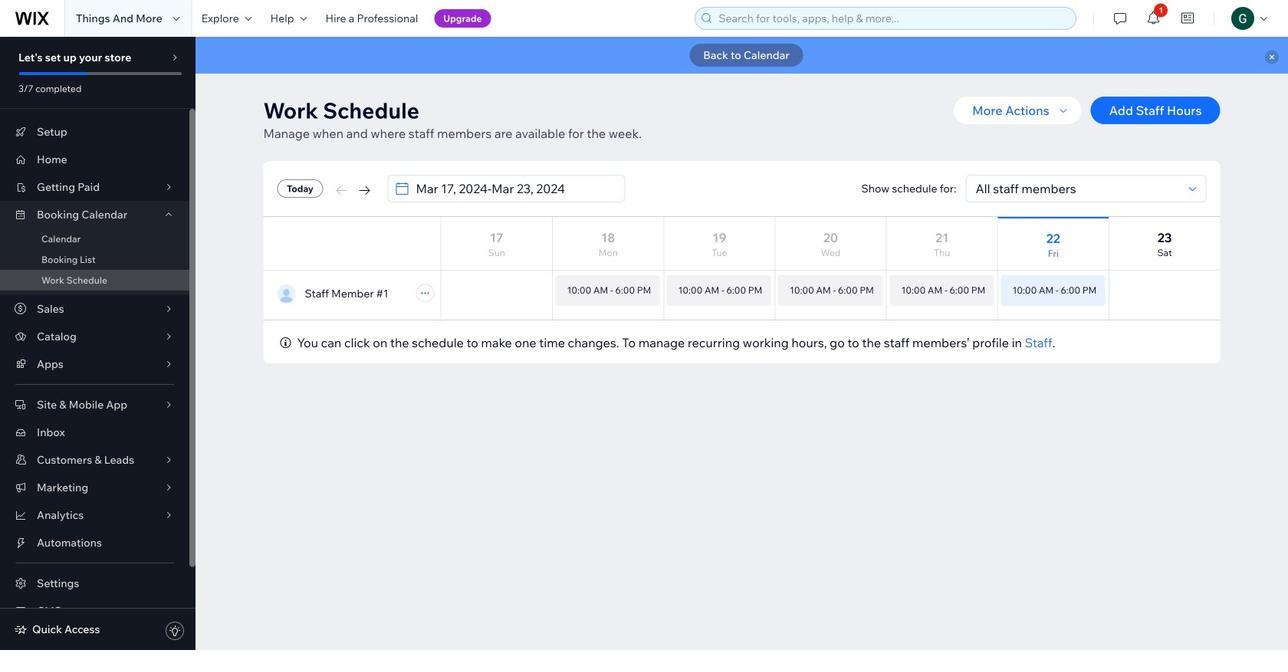 Task type: vqa. For each thing, say whether or not it's contained in the screenshot.
category image
no



Task type: describe. For each thing, give the bounding box(es) containing it.
Search for tools, apps, help & more... field
[[714, 8, 1072, 29]]

Mar 17, 2024-Mar 23, 2024 field
[[411, 176, 620, 202]]



Task type: locate. For each thing, give the bounding box(es) containing it.
grid
[[263, 216, 1221, 322]]

None field
[[971, 176, 1185, 202]]

alert
[[196, 37, 1288, 74]]

sidebar element
[[0, 37, 196, 650]]



